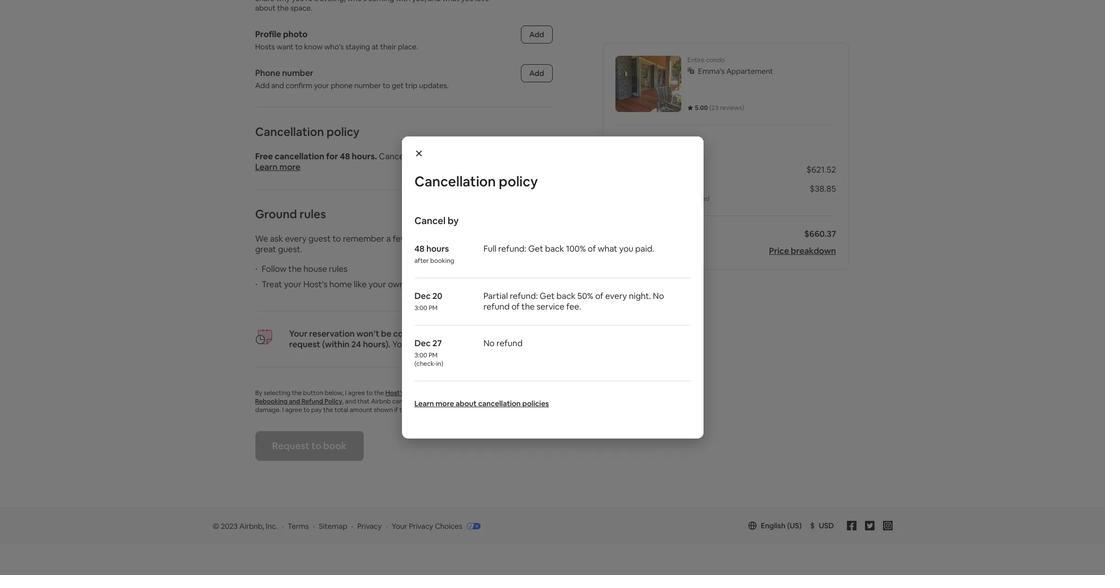 Task type: describe. For each thing, give the bounding box(es) containing it.
fee
[[674, 195, 684, 203]]

what inside "cancellation policy" dialog
[[598, 243, 618, 254]]

every inside we ask every guest to remember a few simple things about what makes a great guest.
[[285, 233, 307, 244]]

inc.
[[266, 522, 278, 531]]

of right partial
[[512, 301, 520, 312]]

refund
[[302, 398, 323, 406]]

2 horizontal spatial a
[[537, 233, 542, 244]]

partial
[[484, 290, 508, 302]]

treat
[[262, 279, 282, 290]]

free cancellation for 48 hours. cancel before dec 20 for a partial refund. learn more
[[255, 151, 540, 173]]

request.
[[487, 406, 511, 415]]

profile photo hosts want to know who's staying at their place.
[[255, 29, 419, 52]]

to up amount in the bottom of the page
[[367, 389, 373, 398]]

your right like at the left of the page
[[369, 279, 386, 290]]

emma's appartement
[[699, 66, 774, 76]]

0 horizontal spatial policy
[[327, 124, 360, 139]]

learn more about cancellation policies
[[415, 399, 549, 408]]

cancel inside free cancellation for 48 hours. cancel before dec 20 for a partial refund. learn more
[[379, 151, 406, 162]]

assistance
[[616, 195, 647, 203]]

their
[[381, 42, 397, 52]]

and inside phone number add and confirm your phone number to get trip updates.
[[271, 81, 284, 90]]

what inside we ask every guest to remember a few simple things about what makes a great guest.
[[488, 233, 508, 244]]

few
[[393, 233, 408, 244]]

48 inside the 48 hours after booking
[[415, 243, 425, 254]]

agree for damage.
[[285, 406, 302, 415]]

guest.
[[278, 244, 303, 255]]

5.00
[[696, 104, 708, 112]]

trip
[[406, 81, 418, 90]]

to inside "if i'm responsible for damage. i agree to pay the total amount shown if the host accepts my booking request."
[[304, 406, 310, 415]]

the inside the your reservation won't be confirmed until the host accepts your request (within 24 hours).
[[456, 328, 470, 340]]

request
[[289, 339, 321, 350]]

0 horizontal spatial cancellation policy
[[255, 124, 360, 139]]

27
[[433, 338, 442, 349]]

refund: for partial
[[510, 290, 538, 302]]

terms link
[[288, 522, 309, 531]]

airbnb,
[[240, 522, 264, 531]]

learn more button
[[255, 162, 301, 173]]

before
[[408, 151, 434, 162]]

i for below,
[[345, 389, 347, 398]]

policies
[[523, 399, 549, 408]]

1 vertical spatial number
[[355, 81, 381, 90]]

hours
[[427, 243, 449, 254]]

below,
[[325, 389, 344, 398]]

won't inside the your reservation won't be confirmed until the host accepts your request (within 24 hours).
[[357, 328, 380, 340]]

agree for below,
[[348, 389, 365, 398]]

english (us) button
[[749, 521, 802, 531]]

0 vertical spatial rules
[[300, 207, 326, 222]]

confirm
[[286, 81, 313, 90]]

like
[[354, 279, 367, 290]]

booking inside the 48 hours after booking
[[431, 256, 455, 265]]

sitemap
[[319, 522, 348, 531]]

cancel inside dialog
[[415, 214, 446, 227]]

for inside "if i'm responsible for damage. i agree to pay the total amount shown if the host accepts my booking request."
[[541, 398, 550, 406]]

airbnb's
[[518, 389, 543, 398]]

you inside share why you're traveling, who's coming with you, and what you love about the space.
[[461, 0, 474, 3]]

3:00 for 27
[[415, 351, 428, 360]]

partial
[[485, 151, 511, 162]]

home
[[330, 279, 352, 290]]

damage.
[[255, 406, 281, 415]]

request
[[272, 440, 310, 452]]

$38.85 assistance services fee included
[[616, 183, 837, 203]]

get
[[392, 81, 404, 90]]

love
[[475, 0, 490, 3]]

appartement
[[727, 66, 774, 76]]

night.
[[629, 290, 652, 302]]

, and that airbnb can charge my payment method
[[342, 398, 490, 406]]

the inside share why you're traveling, who's coming with you, and what you love about the space.
[[277, 3, 289, 13]]

button
[[303, 389, 324, 398]]

1 vertical spatial no
[[484, 338, 495, 349]]

more inside "cancellation policy" dialog
[[436, 399, 454, 408]]

1 vertical spatial refund
[[497, 338, 523, 349]]

(
[[710, 104, 712, 112]]

1 horizontal spatial for
[[466, 151, 477, 162]]

house
[[406, 389, 425, 398]]

48 hours after booking
[[415, 243, 455, 265]]

of for 100%
[[588, 243, 596, 254]]

2 privacy from the left
[[409, 522, 434, 531]]

20 inside free cancellation for 48 hours. cancel before dec 20 for a partial refund. learn more
[[454, 151, 464, 162]]

charge
[[405, 398, 426, 406]]

48 inside free cancellation for 48 hours. cancel before dec 20 for a partial refund. learn more
[[340, 151, 350, 162]]

navigate to twitter image
[[865, 521, 875, 531]]

about inside we ask every guest to remember a few simple things about what makes a great guest.
[[463, 233, 486, 244]]

(within
[[322, 339, 350, 350]]

host's house rules button
[[386, 389, 442, 398]]

terms
[[288, 522, 309, 531]]

·
[[282, 522, 284, 531]]

dec 27 3:00 pm (check-in)
[[415, 338, 444, 368]]

add for profile photo
[[530, 30, 544, 39]]

phone number add and confirm your phone number to get trip updates.
[[255, 67, 449, 90]]

0 horizontal spatial my
[[427, 398, 436, 406]]

request to book button
[[255, 432, 364, 461]]

every inside partial refund: get back 50% of every night. no refund of the service fee.
[[606, 290, 628, 302]]

cancellation inside dialog
[[479, 399, 521, 408]]

learn inside "cancellation policy" dialog
[[415, 399, 434, 408]]

payment
[[437, 398, 464, 406]]

add inside phone number add and confirm your phone number to get trip updates.
[[255, 81, 270, 90]]

follow the house rules treat your host's home like your own
[[262, 264, 405, 290]]

policy
[[325, 398, 342, 406]]

© 2023 airbnb, inc.
[[213, 522, 278, 531]]

with
[[396, 0, 411, 3]]

condo
[[707, 56, 725, 64]]

coming
[[369, 0, 394, 3]]

and inside airbnb's rebooking and refund policy
[[289, 398, 300, 406]]

to inside phone number add and confirm your phone number to get trip updates.
[[383, 81, 390, 90]]

entire condo
[[688, 56, 725, 64]]

amount
[[350, 406, 373, 415]]

refund: for full
[[499, 243, 527, 254]]

shown
[[374, 406, 393, 415]]

photo
[[283, 29, 308, 40]]

own
[[388, 279, 405, 290]]

ground
[[255, 207, 297, 222]]

pay
[[311, 406, 322, 415]]

the inside partial refund: get back 50% of every night. no refund of the service fee.
[[522, 301, 535, 312]]

sitemap link
[[319, 522, 348, 531]]

to inside button
[[312, 440, 322, 452]]

your reservation won't be confirmed until the host accepts your request (within 24 hours).
[[289, 328, 544, 350]]

hours).
[[363, 339, 391, 350]]

usd
[[820, 521, 835, 531]]

by
[[448, 214, 459, 227]]

$38.85
[[810, 183, 837, 195]]

2023
[[221, 522, 238, 531]]

price breakdown button
[[770, 246, 837, 257]]

services
[[649, 195, 673, 203]]

to inside profile photo hosts want to know who's staying at their place.
[[295, 42, 303, 52]]

add button for profile photo
[[521, 26, 553, 44]]

cancellation policy dialog
[[402, 137, 704, 439]]

,
[[342, 398, 344, 406]]

i for damage.
[[282, 406, 284, 415]]

what inside share why you're traveling, who's coming with you, and what you love about the space.
[[443, 0, 460, 3]]

share why you're traveling, who's coming with you, and what you love about the space.
[[255, 0, 491, 13]]



Task type: vqa. For each thing, say whether or not it's contained in the screenshot.
5.00
yes



Task type: locate. For each thing, give the bounding box(es) containing it.
house
[[304, 264, 327, 275]]

to down photo
[[295, 42, 303, 52]]

3:00 for 20
[[415, 304, 428, 312]]

host down house at the left
[[411, 406, 425, 415]]

request to book element
[[255, 432, 553, 461]]

1 horizontal spatial every
[[606, 290, 628, 302]]

number up confirm
[[282, 67, 314, 79]]

1 horizontal spatial no
[[653, 290, 665, 302]]

1 horizontal spatial i
[[345, 389, 347, 398]]

1 horizontal spatial number
[[355, 81, 381, 90]]

to right guest
[[333, 233, 341, 244]]

0 vertical spatial add button
[[521, 26, 553, 44]]

get for 50%
[[540, 290, 555, 302]]

accepts inside "if i'm responsible for damage. i agree to pay the total amount shown if the host accepts my booking request."
[[426, 406, 450, 415]]

your left phone
[[314, 81, 329, 90]]

1 add button from the top
[[521, 26, 553, 44]]

0 horizontal spatial won't
[[357, 328, 380, 340]]

1 vertical spatial your
[[392, 522, 408, 531]]

of for 50%
[[596, 290, 604, 302]]

know
[[304, 42, 323, 52]]

i right damage.
[[282, 406, 284, 415]]

1 horizontal spatial what
[[488, 233, 508, 244]]

dec inside dec 20 3:00 pm
[[415, 290, 431, 302]]

dec 20 3:00 pm
[[415, 290, 443, 312]]

3:00
[[415, 304, 428, 312], [415, 351, 428, 360]]

20 inside dec 20 3:00 pm
[[433, 290, 443, 302]]

0 horizontal spatial host
[[411, 406, 425, 415]]

0 vertical spatial cancellation
[[275, 151, 325, 162]]

1 vertical spatial i
[[282, 406, 284, 415]]

makes
[[510, 233, 535, 244]]

be inside the your reservation won't be confirmed until the host accepts your request (within 24 hours).
[[381, 328, 392, 340]]

you inside "cancellation policy" dialog
[[620, 243, 634, 254]]

0 horizontal spatial accepts
[[426, 406, 450, 415]]

cancellation policy up 'learn more' button
[[255, 124, 360, 139]]

want
[[277, 42, 294, 52]]

1 vertical spatial more
[[436, 399, 454, 408]]

cancellation policy down partial
[[415, 172, 538, 191]]

host left then.
[[472, 328, 491, 340]]

0 horizontal spatial cancel
[[379, 151, 406, 162]]

get
[[529, 243, 544, 254], [540, 290, 555, 302]]

back left 50%
[[557, 290, 576, 302]]

for left hours.
[[326, 151, 338, 162]]

cancel up simple
[[415, 214, 446, 227]]

your inside the your reservation won't be confirmed until the host accepts your request (within 24 hours).
[[526, 328, 544, 340]]

staying
[[346, 42, 370, 52]]

0 horizontal spatial be
[[381, 328, 392, 340]]

0 vertical spatial cancel
[[379, 151, 406, 162]]

refund: inside partial refund: get back 50% of every night. no refund of the service fee.
[[510, 290, 538, 302]]

partial refund: get back 50% of every night. no refund of the service fee.
[[484, 290, 665, 312]]

about inside "cancellation policy" dialog
[[456, 399, 477, 408]]

1 vertical spatial refund:
[[510, 290, 538, 302]]

0 horizontal spatial for
[[326, 151, 338, 162]]

your inside the your reservation won't be confirmed until the host accepts your request (within 24 hours).
[[289, 328, 308, 340]]

1 horizontal spatial my
[[451, 406, 460, 415]]

my inside "if i'm responsible for damage. i agree to pay the total amount shown if the host accepts my booking request."
[[451, 406, 460, 415]]

refund: right partial
[[510, 290, 538, 302]]

2 pm from the top
[[429, 351, 438, 360]]

booking down hours
[[431, 256, 455, 265]]

add button for phone number
[[521, 64, 553, 82]]

for left partial
[[466, 151, 477, 162]]

48
[[340, 151, 350, 162], [415, 243, 425, 254]]

refund right charged
[[497, 338, 523, 349]]

simple
[[410, 233, 435, 244]]

1 horizontal spatial 20
[[454, 151, 464, 162]]

dec for 20
[[415, 290, 431, 302]]

more right "free"
[[280, 162, 301, 173]]

cancellation policy inside dialog
[[415, 172, 538, 191]]

learn down house at the left
[[415, 399, 434, 408]]

0 vertical spatial get
[[529, 243, 544, 254]]

rules inside follow the house rules treat your host's home like your own
[[329, 264, 348, 275]]

accepts down partial
[[493, 328, 525, 340]]

english (us)
[[761, 521, 802, 531]]

cancellation inside dialog
[[415, 172, 496, 191]]

cancellation
[[275, 151, 325, 162], [479, 399, 521, 408]]

price
[[770, 246, 790, 257]]

total
[[335, 406, 349, 415]]

updates.
[[419, 81, 449, 90]]

1 horizontal spatial your
[[392, 522, 408, 531]]

agree left pay
[[285, 406, 302, 415]]

0 vertical spatial your
[[289, 328, 308, 340]]

english
[[761, 521, 786, 531]]

dec left 27
[[415, 338, 431, 349]]

1 vertical spatial cancel
[[415, 214, 446, 227]]

more down rules at the bottom left of the page
[[436, 399, 454, 408]]

rules up home at left
[[329, 264, 348, 275]]

by selecting the button below, i agree to the host's house rules
[[255, 389, 442, 398]]

follow
[[262, 264, 287, 275]]

0 horizontal spatial i
[[282, 406, 284, 415]]

a left partial
[[479, 151, 484, 162]]

cancellation inside free cancellation for 48 hours. cancel before dec 20 for a partial refund. learn more
[[275, 151, 325, 162]]

get left the fee.
[[540, 290, 555, 302]]

1 horizontal spatial won't
[[409, 339, 431, 350]]

$621.52
[[807, 164, 837, 175]]

1 vertical spatial learn
[[415, 399, 434, 408]]

1 horizontal spatial accepts
[[493, 328, 525, 340]]

remember
[[343, 233, 385, 244]]

0 horizontal spatial what
[[443, 0, 460, 3]]

be
[[381, 328, 392, 340], [433, 339, 443, 350]]

great
[[255, 244, 276, 255]]

refund inside partial refund: get back 50% of every night. no refund of the service fee.
[[484, 301, 510, 312]]

0 vertical spatial policy
[[327, 124, 360, 139]]

agree inside "if i'm responsible for damage. i agree to pay the total amount shown if the host accepts my booking request."
[[285, 406, 302, 415]]

1 vertical spatial every
[[606, 290, 628, 302]]

host's
[[304, 279, 328, 290]]

your privacy choices
[[392, 522, 463, 531]]

traveling,
[[314, 0, 346, 3]]

cancellation up "free"
[[255, 124, 324, 139]]

0 vertical spatial every
[[285, 233, 307, 244]]

1 privacy from the left
[[358, 522, 382, 531]]

your right "treat"
[[284, 279, 302, 290]]

my left method on the bottom of the page
[[451, 406, 460, 415]]

50%
[[578, 290, 594, 302]]

what left love in the top of the page
[[443, 0, 460, 3]]

airbnb's rebooking and refund policy
[[255, 389, 543, 406]]

dec right "before"
[[436, 151, 452, 162]]

$ usd
[[811, 521, 835, 531]]

1 vertical spatial accepts
[[426, 406, 450, 415]]

pm inside dec 27 3:00 pm (check-in)
[[429, 351, 438, 360]]

learn inside free cancellation for 48 hours. cancel before dec 20 for a partial refund. learn more
[[255, 162, 278, 173]]

0 horizontal spatial if
[[395, 406, 398, 415]]

refund up no refund
[[484, 301, 510, 312]]

no left then.
[[484, 338, 495, 349]]

policy down refund.
[[499, 172, 538, 191]]

0 horizontal spatial cancellation
[[275, 151, 325, 162]]

no
[[653, 290, 665, 302], [484, 338, 495, 349]]

dec for 27
[[415, 338, 431, 349]]

and down phone
[[271, 81, 284, 90]]

3:00 inside dec 20 3:00 pm
[[415, 304, 428, 312]]

0 vertical spatial i
[[345, 389, 347, 398]]

privacy left choices
[[409, 522, 434, 531]]

back for 100%
[[546, 243, 565, 254]]

rules up guest
[[300, 207, 326, 222]]

)
[[743, 104, 745, 112]]

your left "reservation"
[[289, 328, 308, 340]]

won't left 27
[[409, 339, 431, 350]]

every left the night.
[[606, 290, 628, 302]]

you left love in the top of the page
[[461, 0, 474, 3]]

1 vertical spatial pm
[[429, 351, 438, 360]]

0 vertical spatial 3:00
[[415, 304, 428, 312]]

(us)
[[788, 521, 802, 531]]

0 vertical spatial host
[[472, 328, 491, 340]]

service
[[537, 301, 565, 312]]

1 horizontal spatial if
[[491, 398, 495, 406]]

2 vertical spatial dec
[[415, 338, 431, 349]]

0 vertical spatial accepts
[[493, 328, 525, 340]]

you,
[[412, 0, 426, 3]]

for right responsible
[[541, 398, 550, 406]]

about
[[255, 3, 276, 13], [463, 233, 486, 244], [456, 399, 477, 408]]

you left paid.
[[620, 243, 634, 254]]

booking
[[431, 256, 455, 265], [462, 406, 486, 415]]

0 horizontal spatial cancellation
[[255, 124, 324, 139]]

you won't be charged until then.
[[393, 339, 518, 350]]

0 horizontal spatial your
[[289, 328, 308, 340]]

back
[[546, 243, 565, 254], [557, 290, 576, 302]]

3:00 inside dec 27 3:00 pm (check-in)
[[415, 351, 428, 360]]

airbnb's rebooking and refund policy button
[[255, 389, 543, 406]]

0 horizontal spatial every
[[285, 233, 307, 244]]

ground rules
[[255, 207, 326, 222]]

1 3:00 from the top
[[415, 304, 428, 312]]

1 vertical spatial cancellation
[[415, 172, 496, 191]]

1 vertical spatial you
[[620, 243, 634, 254]]

100%
[[566, 243, 586, 254]]

0 horizontal spatial no
[[484, 338, 495, 349]]

1 horizontal spatial more
[[436, 399, 454, 408]]

booking inside "if i'm responsible for damage. i agree to pay the total amount shown if the host accepts my booking request."
[[462, 406, 486, 415]]

20 right "before"
[[454, 151, 464, 162]]

more inside free cancellation for 48 hours. cancel before dec 20 for a partial refund. learn more
[[280, 162, 301, 173]]

1 horizontal spatial rules
[[329, 264, 348, 275]]

2 3:00 from the top
[[415, 351, 428, 360]]

1 vertical spatial dec
[[415, 290, 431, 302]]

3:00 up confirmed
[[415, 304, 428, 312]]

dec
[[436, 151, 452, 162], [415, 290, 431, 302], [415, 338, 431, 349]]

breakdown
[[792, 246, 837, 257]]

add
[[530, 30, 544, 39], [530, 69, 544, 78], [255, 81, 270, 90]]

i right ,
[[345, 389, 347, 398]]

what right the 100%
[[598, 243, 618, 254]]

privacy right "sitemap" link
[[358, 522, 382, 531]]

1 horizontal spatial a
[[479, 151, 484, 162]]

of right 50%
[[596, 290, 604, 302]]

pm up confirmed
[[429, 304, 438, 312]]

reviews
[[720, 104, 743, 112]]

things
[[437, 233, 461, 244]]

host inside "if i'm responsible for damage. i agree to pay the total amount shown if the host accepts my booking request."
[[411, 406, 425, 415]]

1 horizontal spatial until
[[479, 339, 496, 350]]

refund: right full
[[499, 243, 527, 254]]

cancellation policy
[[255, 124, 360, 139], [415, 172, 538, 191]]

until inside the your reservation won't be confirmed until the host accepts your request (within 24 hours).
[[437, 328, 454, 340]]

policy inside dialog
[[499, 172, 538, 191]]

share
[[255, 0, 275, 3]]

learn up ground
[[255, 162, 278, 173]]

1 vertical spatial policy
[[499, 172, 538, 191]]

emma's
[[699, 66, 725, 76]]

1 horizontal spatial policy
[[499, 172, 538, 191]]

1 vertical spatial add button
[[521, 64, 553, 82]]

20 down the 48 hours after booking
[[433, 290, 443, 302]]

no inside partial refund: get back 50% of every night. no refund of the service fee.
[[653, 290, 665, 302]]

0 horizontal spatial you
[[461, 0, 474, 3]]

to left book
[[312, 440, 322, 452]]

2 add button from the top
[[521, 64, 553, 82]]

of right the 100%
[[588, 243, 596, 254]]

0 horizontal spatial booking
[[431, 256, 455, 265]]

booking left request.
[[462, 406, 486, 415]]

the inside follow the house rules treat your host's home like your own
[[289, 264, 302, 275]]

your for your reservation won't be confirmed until the host accepts your request (within 24 hours).
[[289, 328, 308, 340]]

i inside "if i'm responsible for damage. i agree to pay the total amount shown if the host accepts my booking request."
[[282, 406, 284, 415]]

2 horizontal spatial for
[[541, 398, 550, 406]]

pm
[[429, 304, 438, 312], [429, 351, 438, 360]]

refund
[[484, 301, 510, 312], [497, 338, 523, 349]]

to inside we ask every guest to remember a few simple things about what makes a great guest.
[[333, 233, 341, 244]]

pm inside dec 20 3:00 pm
[[429, 304, 438, 312]]

1 horizontal spatial be
[[433, 339, 443, 350]]

1 horizontal spatial host
[[472, 328, 491, 340]]

full refund: get back 100% of what you paid.
[[484, 243, 655, 254]]

1 horizontal spatial cancellation
[[479, 399, 521, 408]]

pm for 20
[[429, 304, 438, 312]]

included
[[685, 195, 710, 203]]

to
[[295, 42, 303, 52], [383, 81, 390, 90], [333, 233, 341, 244], [367, 389, 373, 398], [304, 406, 310, 415], [312, 440, 322, 452]]

policy up hours.
[[327, 124, 360, 139]]

free
[[255, 151, 273, 162]]

1 vertical spatial 20
[[433, 290, 443, 302]]

be left you at left
[[381, 328, 392, 340]]

navigate to instagram image
[[884, 521, 893, 531]]

to left pay
[[304, 406, 310, 415]]

my right charge
[[427, 398, 436, 406]]

0 vertical spatial more
[[280, 162, 301, 173]]

your inside phone number add and confirm your phone number to get trip updates.
[[314, 81, 329, 90]]

confirmed
[[394, 328, 435, 340]]

0 horizontal spatial number
[[282, 67, 314, 79]]

every
[[285, 233, 307, 244], [606, 290, 628, 302]]

space.
[[291, 3, 313, 13]]

48 up after
[[415, 243, 425, 254]]

cancel right hours.
[[379, 151, 406, 162]]

your for your privacy choices
[[392, 522, 408, 531]]

1 vertical spatial about
[[463, 233, 486, 244]]

get inside partial refund: get back 50% of every night. no refund of the service fee.
[[540, 290, 555, 302]]

rebooking
[[255, 398, 288, 406]]

2 horizontal spatial what
[[598, 243, 618, 254]]

no right the night.
[[653, 290, 665, 302]]

get for 100%
[[529, 243, 544, 254]]

0 vertical spatial you
[[461, 0, 474, 3]]

dec down after
[[415, 290, 431, 302]]

you
[[461, 0, 474, 3], [620, 243, 634, 254]]

0 vertical spatial back
[[546, 243, 565, 254]]

3:00 down the your reservation won't be confirmed until the host accepts your request (within 24 hours).
[[415, 351, 428, 360]]

1 horizontal spatial booking
[[462, 406, 486, 415]]

0 horizontal spatial agree
[[285, 406, 302, 415]]

what left makes
[[488, 233, 508, 244]]

and inside share why you're traveling, who's coming with you, and what you love about the space.
[[428, 0, 441, 3]]

48 left hours.
[[340, 151, 350, 162]]

selecting
[[264, 389, 291, 398]]

0 vertical spatial number
[[282, 67, 314, 79]]

navigate to facebook image
[[847, 521, 857, 531]]

20
[[454, 151, 464, 162], [433, 290, 443, 302]]

by
[[255, 389, 263, 398]]

won't left you at left
[[357, 328, 380, 340]]

0 vertical spatial 48
[[340, 151, 350, 162]]

0 vertical spatial agree
[[348, 389, 365, 398]]

cancellation up by
[[415, 172, 496, 191]]

if left i'm
[[491, 398, 495, 406]]

0 vertical spatial refund
[[484, 301, 510, 312]]

my
[[427, 398, 436, 406], [451, 406, 460, 415]]

0 vertical spatial pm
[[429, 304, 438, 312]]

0 horizontal spatial rules
[[300, 207, 326, 222]]

0 horizontal spatial 20
[[433, 290, 443, 302]]

every right the ask
[[285, 233, 307, 244]]

back inside partial refund: get back 50% of every night. no refund of the service fee.
[[557, 290, 576, 302]]

accepts inside the your reservation won't be confirmed until the host accepts your request (within 24 hours).
[[493, 328, 525, 340]]

0 horizontal spatial learn
[[255, 162, 278, 173]]

get left the 100%
[[529, 243, 544, 254]]

your privacy choices link
[[392, 522, 481, 532]]

to left get
[[383, 81, 390, 90]]

1 horizontal spatial cancellation
[[415, 172, 496, 191]]

and left refund
[[289, 398, 300, 406]]

book
[[324, 440, 347, 452]]

back for 50%
[[557, 290, 576, 302]]

in)
[[437, 360, 444, 368]]

and right ,
[[345, 398, 356, 406]]

airbnb
[[371, 398, 391, 406]]

0 horizontal spatial until
[[437, 328, 454, 340]]

number
[[282, 67, 314, 79], [355, 81, 381, 90]]

a right makes
[[537, 233, 542, 244]]

0 vertical spatial about
[[255, 3, 276, 13]]

pm down 27
[[429, 351, 438, 360]]

0 vertical spatial booking
[[431, 256, 455, 265]]

why
[[276, 0, 290, 3]]

add for phone number
[[530, 69, 544, 78]]

0 vertical spatial no
[[653, 290, 665, 302]]

accepts
[[493, 328, 525, 340], [426, 406, 450, 415]]

who's
[[325, 42, 344, 52]]

0 horizontal spatial 48
[[340, 151, 350, 162]]

a inside free cancellation for 48 hours. cancel before dec 20 for a partial refund. learn more
[[479, 151, 484, 162]]

phone
[[255, 67, 281, 79]]

about inside share why you're traveling, who's coming with you, and what you love about the space.
[[255, 3, 276, 13]]

0 vertical spatial 20
[[454, 151, 464, 162]]

host inside the your reservation won't be confirmed until the host accepts your request (within 24 hours).
[[472, 328, 491, 340]]

pm for 27
[[429, 351, 438, 360]]

1 vertical spatial host
[[411, 406, 425, 415]]

rules
[[300, 207, 326, 222], [329, 264, 348, 275]]

0 vertical spatial add
[[530, 30, 544, 39]]

be up in)
[[433, 339, 443, 350]]

privacy
[[358, 522, 382, 531], [409, 522, 434, 531]]

dec inside free cancellation for 48 hours. cancel before dec 20 for a partial refund. learn more
[[436, 151, 452, 162]]

refund:
[[499, 243, 527, 254], [510, 290, 538, 302]]

and right you,
[[428, 0, 441, 3]]

1 horizontal spatial 48
[[415, 243, 425, 254]]

1 pm from the top
[[429, 304, 438, 312]]

1 horizontal spatial agree
[[348, 389, 365, 398]]

1 vertical spatial agree
[[285, 406, 302, 415]]

agree right ,
[[348, 389, 365, 398]]

your right then.
[[526, 328, 544, 340]]

0 vertical spatial cancellation policy
[[255, 124, 360, 139]]

0 vertical spatial cancellation
[[255, 124, 324, 139]]

accepts down rules at the bottom left of the page
[[426, 406, 450, 415]]

0 horizontal spatial a
[[387, 233, 391, 244]]

number right phone
[[355, 81, 381, 90]]

if right shown
[[395, 406, 398, 415]]

your right privacy link at left bottom
[[392, 522, 408, 531]]

1 vertical spatial add
[[530, 69, 544, 78]]

a left few
[[387, 233, 391, 244]]

back left the 100%
[[546, 243, 565, 254]]

1 vertical spatial rules
[[329, 264, 348, 275]]

0 vertical spatial dec
[[436, 151, 452, 162]]

dec inside dec 27 3:00 pm (check-in)
[[415, 338, 431, 349]]



